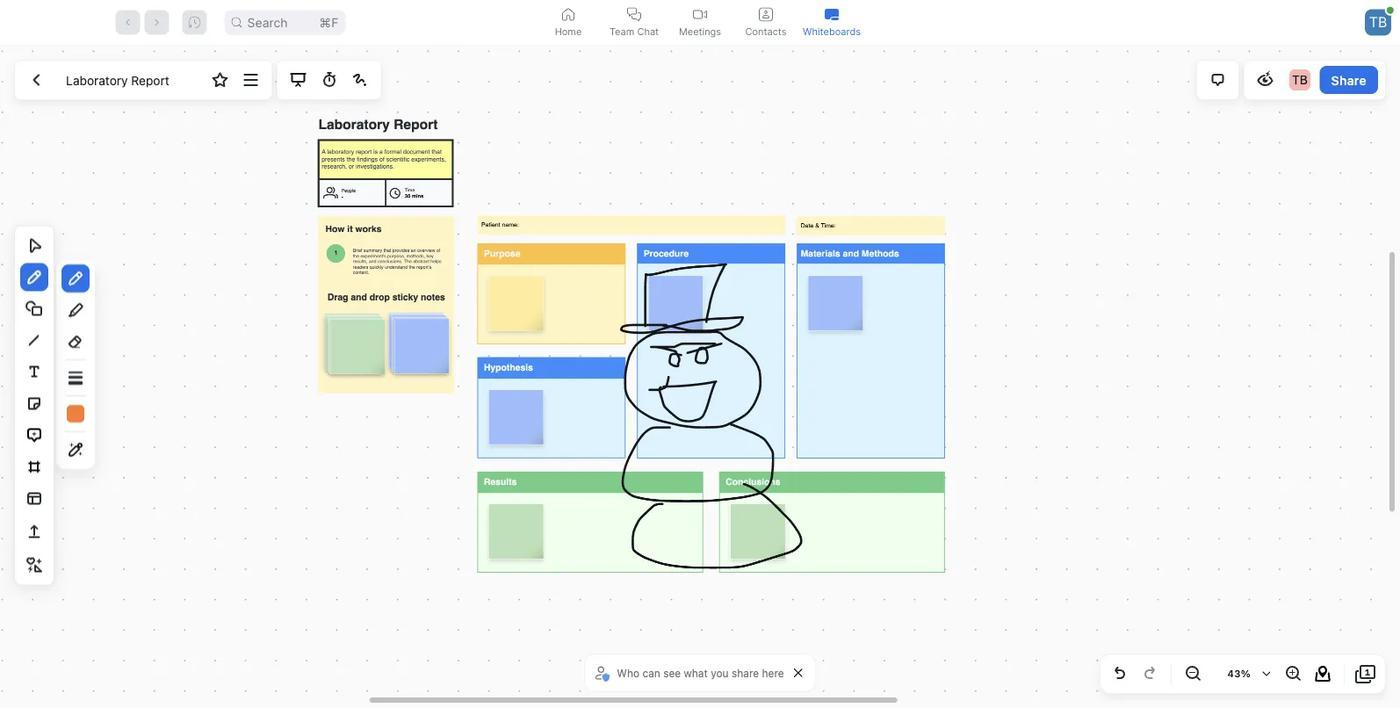 Task type: locate. For each thing, give the bounding box(es) containing it.
meetings button
[[667, 0, 733, 45]]

online image
[[1387, 7, 1394, 14]]

chat
[[637, 25, 659, 37]]

tab list
[[535, 0, 865, 45]]

magnifier image
[[232, 17, 242, 28], [232, 17, 242, 28]]

⌘f
[[319, 15, 339, 30]]

home
[[555, 25, 582, 37]]

team chat image
[[627, 7, 641, 22], [627, 7, 641, 22]]

tb
[[1369, 14, 1387, 31]]

home small image
[[561, 7, 575, 22], [561, 7, 575, 22]]



Task type: describe. For each thing, give the bounding box(es) containing it.
online image
[[1387, 7, 1394, 14]]

contacts
[[745, 25, 787, 37]]

whiteboards
[[803, 25, 861, 37]]

profile contact image
[[759, 7, 773, 22]]

team
[[610, 25, 635, 37]]

home button
[[535, 0, 601, 45]]

team chat
[[610, 25, 659, 37]]

whiteboard small image
[[825, 7, 839, 22]]

whiteboard small image
[[825, 7, 839, 22]]

search
[[247, 15, 288, 30]]

tab list containing home
[[535, 0, 865, 45]]

video on image
[[693, 7, 707, 22]]

team chat button
[[601, 0, 667, 45]]

whiteboards button
[[799, 0, 865, 45]]

video on image
[[693, 7, 707, 22]]

contacts button
[[733, 0, 799, 45]]

meetings
[[679, 25, 721, 37]]

profile contact image
[[759, 7, 773, 22]]



